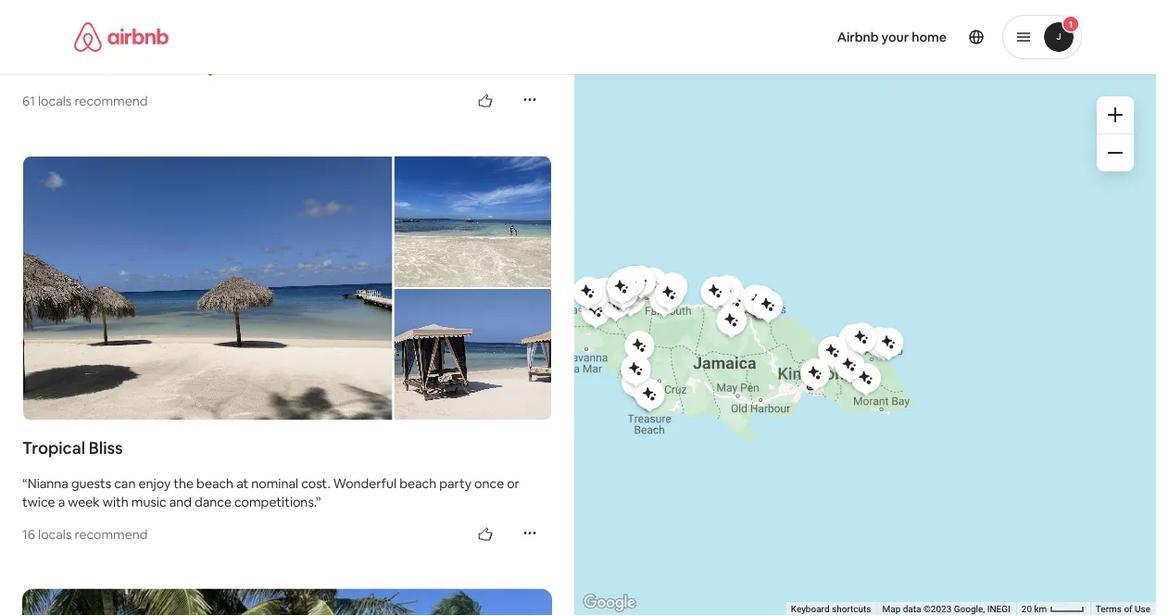 Task type: vqa. For each thing, say whether or not it's contained in the screenshot.
the rightmost date
no



Task type: describe. For each thing, give the bounding box(es) containing it.
of
[[1124, 604, 1133, 615]]

bliss
[[89, 437, 123, 459]]

once
[[475, 475, 504, 491]]

1
[[1069, 18, 1073, 30]]

20 km button
[[1016, 602, 1090, 615]]

1 button
[[1003, 15, 1082, 59]]

party
[[439, 475, 472, 491]]

your
[[882, 29, 909, 45]]

the best beach on the island 🌴
[[28, 60, 214, 77]]

16 locals recommend
[[22, 526, 148, 542]]

locals for 16
[[38, 526, 72, 542]]

keyboard shortcuts button
[[791, 603, 871, 615]]

google image
[[579, 591, 640, 615]]

more options, tropical bliss image
[[523, 526, 537, 541]]

home
[[912, 29, 947, 45]]

dance
[[195, 493, 232, 510]]

data
[[903, 604, 922, 615]]

keyboard
[[791, 604, 830, 615]]

more options, doctor's cave bathing club image
[[523, 92, 537, 107]]

61 locals recommend
[[22, 92, 148, 109]]

airbnb
[[837, 29, 879, 45]]

mark as helpful, doctor's cave bathing club image
[[478, 94, 493, 109]]

km
[[1035, 604, 1047, 615]]

twice
[[22, 493, 55, 510]]

locals for 61
[[38, 92, 72, 109]]

recommend for 61 locals recommend
[[74, 92, 148, 109]]

guests
[[71, 475, 111, 491]]

google,
[[954, 604, 985, 615]]

20
[[1022, 604, 1032, 615]]

airbnb your home link
[[826, 18, 958, 57]]

tropical bliss
[[22, 437, 123, 459]]

cost.
[[301, 475, 331, 491]]

with
[[103, 493, 129, 510]]



Task type: locate. For each thing, give the bounding box(es) containing it.
island
[[164, 60, 198, 77]]

nominal
[[251, 475, 298, 491]]

nianna guests can enjoy the beach at nominal cost. wonderful beach party once or twice a week with music and dance competitions.
[[22, 475, 520, 510]]

locals right 16
[[38, 526, 72, 542]]

tropical
[[22, 437, 85, 459]]

1 vertical spatial the
[[174, 475, 194, 491]]

0 vertical spatial recommend
[[74, 92, 148, 109]]

the for beach
[[174, 475, 194, 491]]

1 vertical spatial locals
[[38, 526, 72, 542]]

recommend
[[74, 92, 148, 109], [75, 526, 148, 542]]

map region
[[484, 0, 1156, 615]]

beach left on
[[83, 60, 120, 77]]

shortcuts
[[832, 604, 871, 615]]

1 vertical spatial recommend
[[75, 526, 148, 542]]

0 vertical spatial the
[[141, 60, 161, 77]]

and
[[169, 493, 192, 510]]

inegi
[[988, 604, 1011, 615]]

recommend down the with
[[75, 526, 148, 542]]

beach up dance
[[197, 475, 234, 491]]

mark as helpful, tropical bliss image
[[478, 527, 493, 542]]

the for island
[[141, 60, 161, 77]]

0 horizontal spatial beach
[[83, 60, 120, 77]]

can
[[114, 475, 136, 491]]

1 locals from the top
[[38, 92, 72, 109]]

1 horizontal spatial the
[[174, 475, 194, 491]]

map
[[883, 604, 901, 615]]

the
[[28, 60, 50, 77]]

2 recommend from the top
[[75, 526, 148, 542]]

map data ©2023 google, inegi
[[883, 604, 1011, 615]]

airbnb your home
[[837, 29, 947, 45]]

the
[[141, 60, 161, 77], [174, 475, 194, 491]]

recommend for 16 locals recommend
[[75, 526, 148, 542]]

tropical bliss link
[[22, 437, 552, 459]]

61
[[22, 92, 35, 109]]

©2023
[[924, 604, 952, 615]]

locals
[[38, 92, 72, 109], [38, 526, 72, 542]]

the up and at bottom left
[[174, 475, 194, 491]]

terms
[[1096, 604, 1122, 615]]

locals right 61
[[38, 92, 72, 109]]

wonderful
[[333, 475, 397, 491]]

the right on
[[141, 60, 161, 77]]

music
[[131, 493, 166, 510]]

enjoy
[[139, 475, 171, 491]]

1 horizontal spatial beach
[[197, 475, 234, 491]]

week
[[68, 493, 100, 510]]

nianna
[[28, 475, 68, 491]]

competitions.
[[234, 493, 316, 510]]

0 vertical spatial locals
[[38, 92, 72, 109]]

at
[[236, 475, 249, 491]]

the inside "nianna guests can enjoy the beach at nominal cost. wonderful beach party once or twice a week with music and dance competitions."
[[174, 475, 194, 491]]

2 horizontal spatial beach
[[399, 475, 437, 491]]

zoom out image
[[1108, 145, 1123, 160]]

terms of use link
[[1096, 604, 1151, 615]]

1 recommend from the top
[[74, 92, 148, 109]]

on
[[123, 60, 138, 77]]

🌴
[[201, 60, 214, 77]]

beach left party
[[399, 475, 437, 491]]

profile element
[[600, 0, 1082, 74]]

use
[[1135, 604, 1151, 615]]

best
[[53, 60, 80, 77]]

zoom in image
[[1108, 107, 1123, 122]]

0 horizontal spatial the
[[141, 60, 161, 77]]

a
[[58, 493, 65, 510]]

beach
[[83, 60, 120, 77], [197, 475, 234, 491], [399, 475, 437, 491]]

16
[[22, 526, 35, 542]]

recommend down the best beach on the island 🌴
[[74, 92, 148, 109]]

2 locals from the top
[[38, 526, 72, 542]]

terms of use
[[1096, 604, 1151, 615]]

or
[[507, 475, 520, 491]]

20 km
[[1022, 604, 1050, 615]]

keyboard shortcuts
[[791, 604, 871, 615]]



